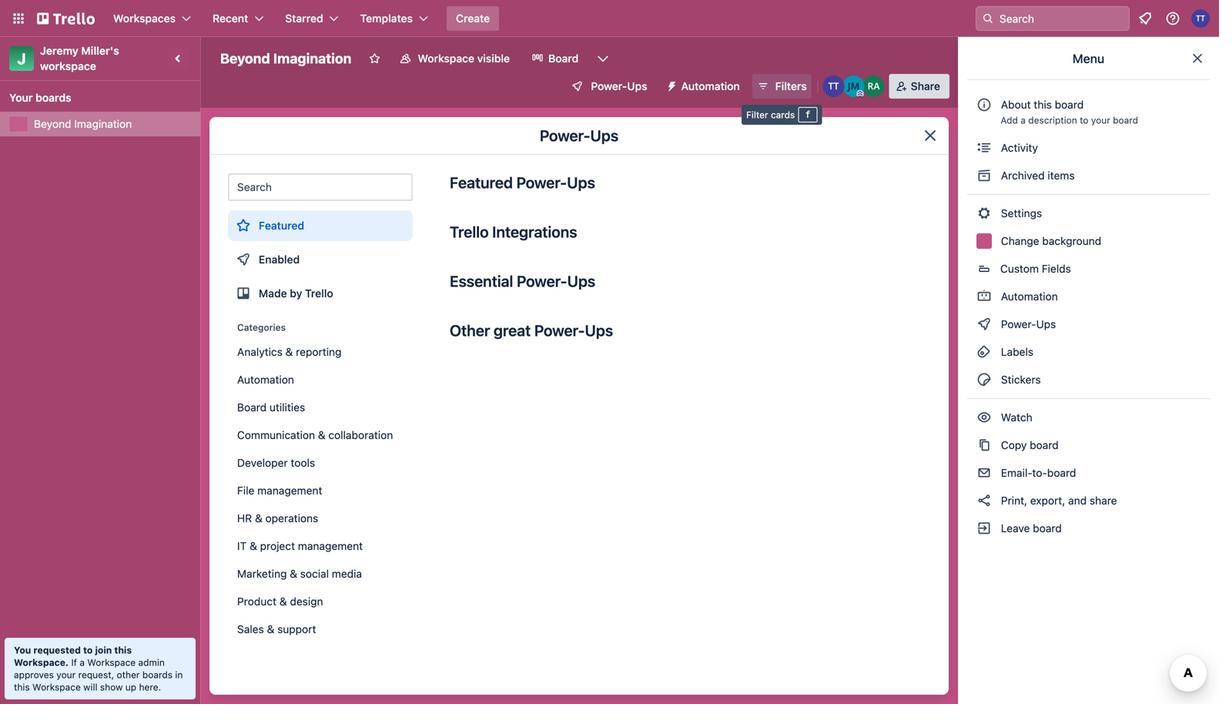Task type: locate. For each thing, give the bounding box(es) containing it.
sm image inside settings link
[[977, 206, 992, 221]]

a inside about this board add a description to your board
[[1021, 115, 1026, 126]]

design
[[290, 595, 323, 608]]

f
[[805, 109, 811, 120]]

sm image left watch
[[977, 410, 992, 425]]

beyond inside board name text box
[[220, 50, 270, 67]]

workspace left 'visible'
[[418, 52, 475, 65]]

sm image for stickers
[[977, 372, 992, 387]]

board down 'export,'
[[1033, 522, 1062, 535]]

beyond imagination link
[[34, 116, 191, 132]]

5 sm image from the top
[[977, 493, 992, 508]]

copy board link
[[968, 433, 1210, 458]]

sm image inside automation link
[[977, 289, 992, 304]]

it
[[237, 540, 247, 552]]

1 vertical spatial automation
[[998, 290, 1058, 303]]

0 horizontal spatial boards
[[35, 91, 71, 104]]

1 horizontal spatial beyond imagination
[[220, 50, 352, 67]]

1 vertical spatial trello
[[305, 287, 333, 300]]

featured link
[[228, 210, 413, 241]]

power-ups
[[591, 80, 648, 92], [540, 126, 619, 144], [998, 318, 1059, 330]]

1 vertical spatial automation link
[[228, 367, 413, 392]]

1 horizontal spatial featured
[[450, 173, 513, 191]]

export,
[[1031, 494, 1066, 507]]

workspaces button
[[104, 6, 200, 31]]

imagination
[[273, 50, 352, 67], [74, 117, 132, 130]]

0 horizontal spatial to
[[83, 645, 93, 656]]

1 horizontal spatial imagination
[[273, 50, 352, 67]]

1 vertical spatial a
[[80, 657, 85, 668]]

featured
[[450, 173, 513, 191], [259, 219, 304, 232]]

0 vertical spatial trello
[[450, 223, 489, 241]]

sm image left leave on the right bottom of page
[[977, 521, 992, 536]]

terry turtle (terryturtle) image
[[1192, 9, 1210, 28], [823, 75, 845, 97]]

terry turtle (terryturtle) image left this member is an admin of this board. image
[[823, 75, 845, 97]]

automation up board utilities
[[237, 373, 294, 386]]

other
[[117, 669, 140, 680]]

miller's
[[81, 44, 119, 57]]

requested
[[33, 645, 81, 656]]

copy
[[1001, 439, 1027, 451]]

featured for featured
[[259, 219, 304, 232]]

sm image inside the stickers link
[[977, 372, 992, 387]]

automation
[[681, 80, 740, 92], [998, 290, 1058, 303], [237, 373, 294, 386]]

0 vertical spatial power-ups
[[591, 80, 648, 92]]

power-ups up the labels
[[998, 318, 1059, 330]]

2 vertical spatial power-ups
[[998, 318, 1059, 330]]

jeremy
[[40, 44, 78, 57]]

settings link
[[968, 201, 1210, 226]]

0 horizontal spatial automation link
[[228, 367, 413, 392]]

sm image inside power-ups link
[[977, 317, 992, 332]]

and
[[1069, 494, 1087, 507]]

1 horizontal spatial this
[[114, 645, 132, 656]]

beyond
[[220, 50, 270, 67], [34, 117, 71, 130]]

& right it
[[250, 540, 257, 552]]

featured inside "link"
[[259, 219, 304, 232]]

2 horizontal spatial this
[[1034, 98, 1052, 111]]

workspace visible button
[[390, 46, 519, 71]]

0 horizontal spatial board
[[237, 401, 267, 414]]

0 vertical spatial automation
[[681, 80, 740, 92]]

power- up the labels
[[1001, 318, 1037, 330]]

templates button
[[351, 6, 438, 31]]

sm image for power-ups
[[977, 317, 992, 332]]

operations
[[265, 512, 318, 525]]

4 sm image from the top
[[977, 410, 992, 425]]

automation down custom fields
[[998, 290, 1058, 303]]

workspace visible
[[418, 52, 510, 65]]

your up activity link
[[1091, 115, 1111, 126]]

2 vertical spatial this
[[14, 682, 30, 693]]

trello right 'by' on the left of the page
[[305, 287, 333, 300]]

labels link
[[968, 340, 1210, 364]]

1 horizontal spatial board
[[549, 52, 579, 65]]

sm image inside "labels" link
[[977, 344, 992, 360]]

board up description at the right of page
[[1055, 98, 1084, 111]]

1 vertical spatial featured
[[259, 219, 304, 232]]

2 horizontal spatial workspace
[[418, 52, 475, 65]]

3 sm image from the top
[[977, 206, 992, 221]]

ups
[[627, 80, 648, 92], [590, 126, 619, 144], [567, 173, 595, 191], [567, 272, 596, 290], [1037, 318, 1056, 330], [585, 321, 613, 339]]

join
[[95, 645, 112, 656]]

& inside sales & support link
[[267, 623, 275, 636]]

activity
[[998, 141, 1038, 154]]

automation link down custom fields button
[[968, 284, 1210, 309]]

beyond down 'your boards' at the top of the page
[[34, 117, 71, 130]]

0 vertical spatial management
[[257, 484, 322, 497]]

& for reporting
[[285, 346, 293, 358]]

featured up enabled
[[259, 219, 304, 232]]

0 vertical spatial beyond
[[220, 50, 270, 67]]

to up activity link
[[1080, 115, 1089, 126]]

change
[[1001, 235, 1040, 247]]

admin
[[138, 657, 165, 668]]

sm image
[[977, 140, 992, 156], [977, 168, 992, 183], [977, 206, 992, 221], [977, 410, 992, 425], [977, 493, 992, 508], [977, 521, 992, 536]]

sm image for activity
[[977, 140, 992, 156]]

this up description at the right of page
[[1034, 98, 1052, 111]]

Board name text field
[[213, 46, 359, 71]]

& inside "product & design" link
[[280, 595, 287, 608]]

print,
[[1001, 494, 1028, 507]]

made by trello
[[259, 287, 333, 300]]

sm image inside activity link
[[977, 140, 992, 156]]

analytics & reporting link
[[228, 340, 413, 364]]

& right analytics
[[285, 346, 293, 358]]

& inside it & project management link
[[250, 540, 257, 552]]

marketing & social media link
[[228, 562, 413, 586]]

& for collaboration
[[318, 429, 326, 441]]

imagination down starred dropdown button
[[273, 50, 352, 67]]

communication
[[237, 429, 315, 441]]

& inside communication & collaboration link
[[318, 429, 326, 441]]

utilities
[[270, 401, 305, 414]]

featured up trello integrations
[[450, 173, 513, 191]]

power-ups down customize views image
[[591, 80, 648, 92]]

management down hr & operations link
[[298, 540, 363, 552]]

1 vertical spatial workspace
[[87, 657, 136, 668]]

0 vertical spatial to
[[1080, 115, 1089, 126]]

6 sm image from the top
[[977, 521, 992, 536]]

product & design link
[[228, 589, 413, 614]]

boards inside if a workspace admin approves your request, other boards in this workspace will show up here.
[[142, 669, 173, 680]]

share button
[[890, 74, 950, 99]]

1 horizontal spatial your
[[1091, 115, 1111, 126]]

power-ups down power-ups "button"
[[540, 126, 619, 144]]

1 vertical spatial this
[[114, 645, 132, 656]]

1 vertical spatial to
[[83, 645, 93, 656]]

a right add
[[1021, 115, 1026, 126]]

your down the if
[[56, 669, 76, 680]]

& for design
[[280, 595, 287, 608]]

if a workspace admin approves your request, other boards in this workspace will show up here.
[[14, 657, 183, 693]]

0 vertical spatial terry turtle (terryturtle) image
[[1192, 9, 1210, 28]]

1 sm image from the top
[[977, 140, 992, 156]]

0 horizontal spatial workspace
[[32, 682, 81, 693]]

power-
[[591, 80, 627, 92], [540, 126, 590, 144], [517, 173, 567, 191], [517, 272, 567, 290], [1001, 318, 1037, 330], [535, 321, 585, 339]]

this right join
[[114, 645, 132, 656]]

0 vertical spatial your
[[1091, 115, 1111, 126]]

1 horizontal spatial a
[[1021, 115, 1026, 126]]

1 horizontal spatial to
[[1080, 115, 1089, 126]]

visible
[[477, 52, 510, 65]]

sm image inside the "copy board" link
[[977, 438, 992, 453]]

0 horizontal spatial imagination
[[74, 117, 132, 130]]

search image
[[982, 12, 995, 25]]

sm image
[[660, 74, 681, 96], [977, 289, 992, 304], [977, 317, 992, 332], [977, 344, 992, 360], [977, 372, 992, 387], [977, 438, 992, 453], [977, 465, 992, 481]]

social
[[300, 567, 329, 580]]

1 horizontal spatial beyond
[[220, 50, 270, 67]]

workspace down join
[[87, 657, 136, 668]]

product
[[237, 595, 277, 608]]

1 horizontal spatial automation
[[681, 80, 740, 92]]

product & design
[[237, 595, 323, 608]]

0 vertical spatial workspace
[[418, 52, 475, 65]]

1 horizontal spatial boards
[[142, 669, 173, 680]]

categories
[[237, 322, 286, 333]]

1 horizontal spatial automation link
[[968, 284, 1210, 309]]

board up print, export, and share
[[1048, 466, 1077, 479]]

sm image inside email-to-board link
[[977, 465, 992, 481]]

0 horizontal spatial beyond
[[34, 117, 71, 130]]

tools
[[291, 456, 315, 469]]

& down the "board utilities" link
[[318, 429, 326, 441]]

0 vertical spatial a
[[1021, 115, 1026, 126]]

sm image for automation
[[977, 289, 992, 304]]

communication & collaboration link
[[228, 423, 413, 448]]

items
[[1048, 169, 1075, 182]]

board left customize views image
[[549, 52, 579, 65]]

sm image inside print, export, and share link
[[977, 493, 992, 508]]

& left the social
[[290, 567, 297, 580]]

& inside the 'analytics & reporting' link
[[285, 346, 293, 358]]

terry turtle (terryturtle) image right open information menu image at the right of page
[[1192, 9, 1210, 28]]

sm image inside leave board link
[[977, 521, 992, 536]]

this down the approves
[[14, 682, 30, 693]]

1 vertical spatial imagination
[[74, 117, 132, 130]]

open information menu image
[[1166, 11, 1181, 26]]

share
[[911, 80, 941, 92]]

1 vertical spatial your
[[56, 669, 76, 680]]

copy board
[[998, 439, 1059, 451]]

primary element
[[0, 0, 1219, 37]]

2 vertical spatial workspace
[[32, 682, 81, 693]]

it & project management
[[237, 540, 363, 552]]

beyond imagination down starred at the top left of the page
[[220, 50, 352, 67]]

hr
[[237, 512, 252, 525]]

leave board link
[[968, 516, 1210, 541]]

management
[[257, 484, 322, 497], [298, 540, 363, 552]]

file
[[237, 484, 255, 497]]

show
[[100, 682, 123, 693]]

analytics & reporting
[[237, 346, 342, 358]]

power- down 'integrations'
[[517, 272, 567, 290]]

beyond imagination down the your boards with 1 items element
[[34, 117, 132, 130]]

workspaces
[[113, 12, 176, 25]]

a right the if
[[80, 657, 85, 668]]

0 vertical spatial imagination
[[273, 50, 352, 67]]

sm image left activity
[[977, 140, 992, 156]]

sm image left print,
[[977, 493, 992, 508]]

approves
[[14, 669, 54, 680]]

1 vertical spatial terry turtle (terryturtle) image
[[823, 75, 845, 97]]

essential
[[450, 272, 513, 290]]

customize views image
[[596, 51, 611, 66]]

&
[[285, 346, 293, 358], [318, 429, 326, 441], [255, 512, 263, 525], [250, 540, 257, 552], [290, 567, 297, 580], [280, 595, 287, 608], [267, 623, 275, 636]]

1 vertical spatial management
[[298, 540, 363, 552]]

boards right your
[[35, 91, 71, 104]]

request,
[[78, 669, 114, 680]]

sm image left 'archived'
[[977, 168, 992, 183]]

0 vertical spatial featured
[[450, 173, 513, 191]]

marketing
[[237, 567, 287, 580]]

workspace down the approves
[[32, 682, 81, 693]]

board left utilities
[[237, 401, 267, 414]]

to left join
[[83, 645, 93, 656]]

sm image inside watch link
[[977, 410, 992, 425]]

& left design
[[280, 595, 287, 608]]

boards down admin
[[142, 669, 173, 680]]

1 vertical spatial board
[[237, 401, 267, 414]]

0 notifications image
[[1136, 9, 1155, 28]]

& right hr
[[255, 512, 263, 525]]

board for board utilities
[[237, 401, 267, 414]]

beyond down recent popup button
[[220, 50, 270, 67]]

board up to-
[[1030, 439, 1059, 451]]

management up operations
[[257, 484, 322, 497]]

sm image left "settings"
[[977, 206, 992, 221]]

0 horizontal spatial featured
[[259, 219, 304, 232]]

0 vertical spatial this
[[1034, 98, 1052, 111]]

0 vertical spatial beyond imagination
[[220, 50, 352, 67]]

1 vertical spatial beyond imagination
[[34, 117, 132, 130]]

0 horizontal spatial automation
[[237, 373, 294, 386]]

to
[[1080, 115, 1089, 126], [83, 645, 93, 656]]

power- down customize views image
[[591, 80, 627, 92]]

0 horizontal spatial this
[[14, 682, 30, 693]]

0 vertical spatial board
[[549, 52, 579, 65]]

1 horizontal spatial trello
[[450, 223, 489, 241]]

a inside if a workspace admin approves your request, other boards in this workspace will show up here.
[[80, 657, 85, 668]]

automation link up the "board utilities" link
[[228, 367, 413, 392]]

trello up essential
[[450, 223, 489, 241]]

2 horizontal spatial automation
[[998, 290, 1058, 303]]

0 horizontal spatial a
[[80, 657, 85, 668]]

& inside marketing & social media link
[[290, 567, 297, 580]]

sm image inside archived items link
[[977, 168, 992, 183]]

& for social
[[290, 567, 297, 580]]

1 vertical spatial beyond
[[34, 117, 71, 130]]

0 vertical spatial boards
[[35, 91, 71, 104]]

1 vertical spatial boards
[[142, 669, 173, 680]]

& right sales
[[267, 623, 275, 636]]

automation link
[[968, 284, 1210, 309], [228, 367, 413, 392]]

sm image for email-to-board
[[977, 465, 992, 481]]

0 horizontal spatial trello
[[305, 287, 333, 300]]

board
[[1055, 98, 1084, 111], [1113, 115, 1139, 126], [1030, 439, 1059, 451], [1048, 466, 1077, 479], [1033, 522, 1062, 535]]

& inside hr & operations link
[[255, 512, 263, 525]]

2 sm image from the top
[[977, 168, 992, 183]]

0 horizontal spatial your
[[56, 669, 76, 680]]

description
[[1029, 115, 1078, 126]]

custom fields
[[1001, 262, 1071, 275]]

to inside about this board add a description to your board
[[1080, 115, 1089, 126]]

1 horizontal spatial terry turtle (terryturtle) image
[[1192, 9, 1210, 28]]

sm image for copy board
[[977, 438, 992, 453]]

imagination down the your boards with 1 items element
[[74, 117, 132, 130]]

automation left 'filters' button
[[681, 80, 740, 92]]

your inside if a workspace admin approves your request, other boards in this workspace will show up here.
[[56, 669, 76, 680]]

& for operations
[[255, 512, 263, 525]]

cards
[[771, 109, 795, 120]]



Task type: vqa. For each thing, say whether or not it's contained in the screenshot.
"BY" inside the SORT BY DUE DATE popup button
no



Task type: describe. For each thing, give the bounding box(es) containing it.
developer
[[237, 456, 288, 469]]

marketing & social media
[[237, 567, 362, 580]]

great
[[494, 321, 531, 339]]

print, export, and share
[[998, 494, 1117, 507]]

your inside about this board add a description to your board
[[1091, 115, 1111, 126]]

recent
[[213, 12, 248, 25]]

your
[[9, 91, 33, 104]]

your boards
[[9, 91, 71, 104]]

to inside you requested to join this workspace.
[[83, 645, 93, 656]]

0 vertical spatial automation link
[[968, 284, 1210, 309]]

trello inside made by trello link
[[305, 287, 333, 300]]

this inside about this board add a description to your board
[[1034, 98, 1052, 111]]

in
[[175, 669, 183, 680]]

custom fields button
[[968, 257, 1210, 281]]

1 vertical spatial power-ups
[[540, 126, 619, 144]]

settings
[[998, 207, 1042, 220]]

stickers
[[998, 373, 1041, 386]]

power-ups inside "button"
[[591, 80, 648, 92]]

board link
[[522, 46, 588, 71]]

fields
[[1042, 262, 1071, 275]]

enabled
[[259, 253, 300, 266]]

filters button
[[752, 74, 812, 99]]

star or unstar board image
[[369, 52, 381, 65]]

it & project management link
[[228, 534, 413, 559]]

background
[[1043, 235, 1102, 247]]

ups inside "button"
[[627, 80, 648, 92]]

email-to-board
[[998, 466, 1077, 479]]

this inside if a workspace admin approves your request, other boards in this workspace will show up here.
[[14, 682, 30, 693]]

integrations
[[492, 223, 577, 241]]

power- inside power-ups "button"
[[591, 80, 627, 92]]

board up activity link
[[1113, 115, 1139, 126]]

hr & operations
[[237, 512, 318, 525]]

sm image for watch
[[977, 410, 992, 425]]

0 horizontal spatial terry turtle (terryturtle) image
[[823, 75, 845, 97]]

watch
[[998, 411, 1036, 424]]

filter cards
[[746, 109, 795, 120]]

media
[[332, 567, 362, 580]]

board for board
[[549, 52, 579, 65]]

project
[[260, 540, 295, 552]]

stickers link
[[968, 367, 1210, 392]]

made by trello link
[[228, 278, 413, 309]]

change background
[[998, 235, 1102, 247]]

ruby anderson (rubyanderson7) image
[[863, 75, 885, 97]]

sm image for labels
[[977, 344, 992, 360]]

power-ups button
[[560, 74, 657, 99]]

here.
[[139, 682, 161, 693]]

this member is an admin of this board. image
[[857, 90, 864, 97]]

reporting
[[296, 346, 342, 358]]

sm image for archived items
[[977, 168, 992, 183]]

workspace inside button
[[418, 52, 475, 65]]

essential power-ups
[[450, 272, 596, 290]]

labels
[[998, 346, 1034, 358]]

sales
[[237, 623, 264, 636]]

j
[[17, 49, 26, 67]]

archived
[[1001, 169, 1045, 182]]

automation inside button
[[681, 80, 740, 92]]

about this board add a description to your board
[[1001, 98, 1139, 126]]

workspace navigation collapse icon image
[[168, 48, 190, 69]]

create
[[456, 12, 490, 25]]

workspace
[[40, 60, 96, 72]]

& for project
[[250, 540, 257, 552]]

menu
[[1073, 51, 1105, 66]]

back to home image
[[37, 6, 95, 31]]

hr & operations link
[[228, 506, 413, 531]]

sm image inside automation button
[[660, 74, 681, 96]]

0 horizontal spatial beyond imagination
[[34, 117, 132, 130]]

support
[[277, 623, 316, 636]]

by
[[290, 287, 302, 300]]

enabled link
[[228, 244, 413, 275]]

about
[[1001, 98, 1031, 111]]

2 vertical spatial automation
[[237, 373, 294, 386]]

share
[[1090, 494, 1117, 507]]

archived items link
[[968, 163, 1210, 188]]

analytics
[[237, 346, 283, 358]]

recent button
[[203, 6, 273, 31]]

your boards with 1 items element
[[9, 89, 183, 107]]

sales & support link
[[228, 617, 413, 642]]

you requested to join this workspace.
[[14, 645, 132, 668]]

this inside you requested to join this workspace.
[[114, 645, 132, 656]]

sm image for settings
[[977, 206, 992, 221]]

power- up featured power-ups
[[540, 126, 590, 144]]

power- right great
[[535, 321, 585, 339]]

jeremy miller's workspace
[[40, 44, 122, 72]]

sm image for leave board
[[977, 521, 992, 536]]

automation button
[[660, 74, 749, 99]]

developer tools link
[[228, 451, 413, 475]]

featured for featured power-ups
[[450, 173, 513, 191]]

power- inside power-ups link
[[1001, 318, 1037, 330]]

jeremy miller (jeremymiller198) image
[[843, 75, 865, 97]]

sm image for print, export, and share
[[977, 493, 992, 508]]

archived items
[[998, 169, 1075, 182]]

& for support
[[267, 623, 275, 636]]

sales & support
[[237, 623, 316, 636]]

communication & collaboration
[[237, 429, 393, 441]]

beyond imagination inside board name text box
[[220, 50, 352, 67]]

other
[[450, 321, 490, 339]]

trello integrations
[[450, 223, 577, 241]]

1 horizontal spatial workspace
[[87, 657, 136, 668]]

up
[[125, 682, 136, 693]]

Search text field
[[228, 173, 413, 201]]

workspace.
[[14, 657, 69, 668]]

power- up 'integrations'
[[517, 173, 567, 191]]

Search field
[[995, 7, 1129, 30]]

watch link
[[968, 405, 1210, 430]]

featured power-ups
[[450, 173, 595, 191]]

change background link
[[968, 229, 1210, 253]]

you
[[14, 645, 31, 656]]

create button
[[447, 6, 499, 31]]

starred
[[285, 12, 323, 25]]

developer tools
[[237, 456, 315, 469]]

templates
[[360, 12, 413, 25]]

terry turtle (terryturtle) image inside primary element
[[1192, 9, 1210, 28]]

add
[[1001, 115, 1018, 126]]

imagination inside board name text box
[[273, 50, 352, 67]]

activity link
[[968, 136, 1210, 160]]

file management link
[[228, 478, 413, 503]]



